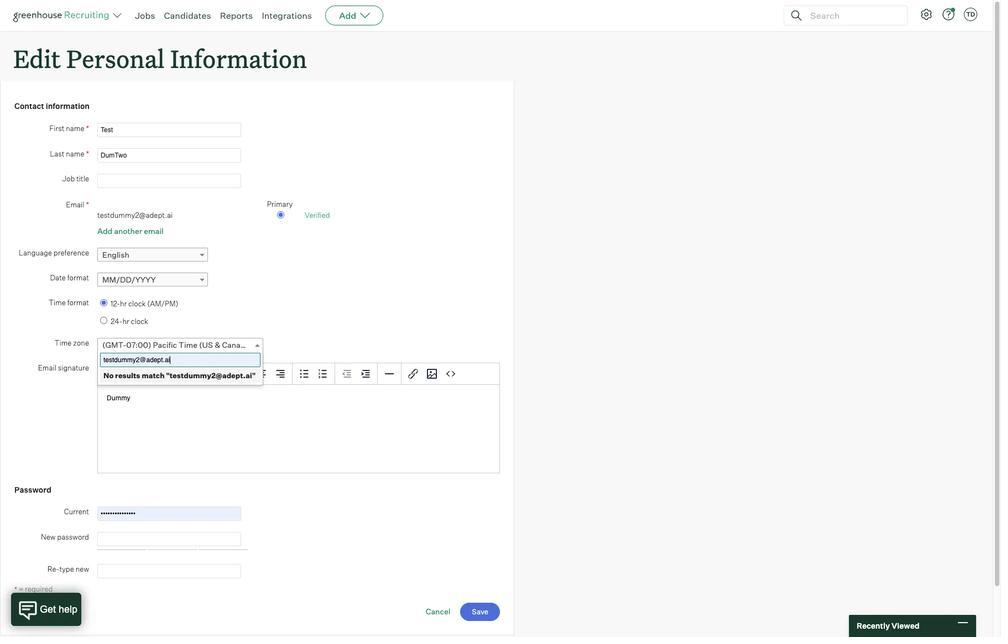 Task type: describe. For each thing, give the bounding box(es) containing it.
format for time format
[[67, 298, 89, 307]]

New password password field
[[97, 532, 241, 546]]

preference
[[54, 249, 89, 257]]

cancel
[[426, 607, 451, 616]]

password
[[57, 533, 89, 541]]

td
[[966, 11, 975, 18]]

no
[[103, 371, 114, 380]]

email *
[[66, 200, 89, 209]]

1 " from the left
[[166, 371, 170, 380]]

pacific
[[153, 340, 177, 350]]

match
[[142, 371, 165, 380]]

&
[[215, 340, 220, 350]]

12-hr clock (AM/PM) radio
[[100, 299, 107, 307]]

24-
[[111, 317, 122, 326]]

re-
[[47, 565, 59, 574]]

jobs
[[135, 10, 155, 21]]

information
[[170, 42, 307, 75]]

zone
[[73, 339, 89, 348]]

=
[[19, 585, 23, 593]]

language
[[19, 249, 52, 257]]

english
[[102, 250, 129, 260]]

last name *
[[50, 149, 89, 158]]

candidates link
[[164, 10, 211, 21]]

(gmt-
[[102, 340, 126, 350]]

time for time format
[[49, 298, 66, 307]]

* down title
[[86, 200, 89, 209]]

primary
[[267, 200, 293, 208]]

integrations link
[[262, 10, 312, 21]]

cancel link
[[426, 607, 451, 616]]

first
[[49, 124, 64, 133]]

add another email link
[[97, 226, 164, 236]]

1 vertical spatial testdummy2@adept.ai
[[170, 371, 252, 380]]

no results match " testdummy2@adept.ai "
[[103, 371, 256, 380]]

clock for 24-
[[131, 317, 148, 326]]

job title
[[62, 174, 89, 183]]

Current password field
[[97, 507, 241, 521]]

time format
[[49, 298, 89, 307]]

recently viewed
[[857, 621, 920, 631]]

canada)
[[222, 340, 253, 350]]

save
[[472, 608, 489, 616]]

last
[[50, 149, 64, 158]]

clock for 12-
[[128, 299, 146, 308]]

td button
[[964, 8, 978, 21]]

0 vertical spatial testdummy2@adept.ai
[[97, 211, 173, 220]]

Job title text field
[[97, 174, 241, 188]]

required
[[25, 585, 53, 593]]

add for add another email
[[97, 226, 112, 236]]

add for add
[[339, 10, 356, 21]]

* down information
[[86, 123, 89, 133]]

Re-type new password field
[[97, 564, 241, 579]]

new
[[41, 533, 56, 541]]

password
[[14, 485, 51, 495]]

first name *
[[49, 123, 89, 133]]

td button
[[962, 6, 980, 23]]

reports link
[[220, 10, 253, 21]]

mm/dd/yyyy
[[102, 275, 156, 284]]

(am/pm)
[[147, 299, 178, 308]]

current
[[64, 507, 89, 516]]

Search text field
[[808, 7, 897, 24]]

hr for 12-
[[120, 299, 127, 308]]

add button
[[325, 6, 384, 25]]

name for last name *
[[66, 149, 84, 158]]



Task type: locate. For each thing, give the bounding box(es) containing it.
testdummy2@adept.ai down (us
[[170, 371, 252, 380]]

title
[[76, 174, 89, 183]]

time left zone
[[55, 339, 72, 348]]

0 vertical spatial email
[[66, 200, 84, 209]]

clock down "12-hr clock (am/pm)" on the left of the page
[[131, 317, 148, 326]]

email
[[66, 200, 84, 209], [38, 364, 56, 372]]

0 vertical spatial add
[[339, 10, 356, 21]]

candidates
[[164, 10, 211, 21]]

24-hr clock
[[111, 317, 148, 326]]

name inside first name *
[[66, 124, 84, 133]]

12-hr clock (am/pm)
[[111, 299, 178, 308]]

24-hr clock radio
[[100, 317, 107, 324]]

2 format from the top
[[67, 298, 89, 307]]

add another email
[[97, 226, 164, 236]]

0 vertical spatial hr
[[120, 299, 127, 308]]

name inside last name *
[[66, 149, 84, 158]]

english link
[[97, 248, 208, 262]]

toolbar
[[98, 364, 231, 385], [231, 364, 293, 385], [293, 364, 335, 385], [335, 364, 378, 385], [402, 364, 463, 385]]

time left (us
[[179, 340, 198, 350]]

1 toolbar from the left
[[98, 364, 231, 385]]

(us
[[199, 340, 213, 350]]

2 toolbar from the left
[[231, 364, 293, 385]]

testdummy2@adept.ai up add another email
[[97, 211, 173, 220]]

email for signature
[[38, 364, 56, 372]]

None radio
[[277, 211, 284, 219]]

clock up "24-hr clock"
[[128, 299, 146, 308]]

hr right 24-hr clock radio
[[122, 317, 129, 326]]

hr for 24-
[[122, 317, 129, 326]]

3 toolbar from the left
[[293, 364, 335, 385]]

*
[[86, 123, 89, 133], [86, 149, 89, 158], [86, 200, 89, 209], [14, 585, 17, 593]]

None text field
[[97, 123, 241, 137]]

4 toolbar from the left
[[335, 364, 378, 385]]

name right last
[[66, 149, 84, 158]]

* inside * = required
[[14, 585, 17, 593]]

email down "job title"
[[66, 200, 84, 209]]

0 horizontal spatial add
[[97, 226, 112, 236]]

save link
[[461, 603, 500, 621]]

greenhouse recruiting image
[[13, 9, 113, 22]]

clock
[[128, 299, 146, 308], [131, 317, 148, 326]]

1 horizontal spatial "
[[252, 371, 256, 380]]

email inside email *
[[66, 200, 84, 209]]

new
[[76, 565, 89, 574]]

(gmt-07:00) pacific time (us & canada)
[[102, 340, 253, 350]]

2 name from the top
[[66, 149, 84, 158]]

date format
[[50, 273, 89, 282]]

1 vertical spatial email
[[38, 364, 56, 372]]

12-
[[111, 299, 120, 308]]

time down the date
[[49, 298, 66, 307]]

job
[[62, 174, 75, 183]]

* up title
[[86, 149, 89, 158]]

time for time zone
[[55, 339, 72, 348]]

1 horizontal spatial email
[[66, 200, 84, 209]]

1 format from the top
[[67, 273, 89, 282]]

1 vertical spatial format
[[67, 298, 89, 307]]

type
[[59, 565, 74, 574]]

email signature
[[38, 364, 89, 372]]

"
[[166, 371, 170, 380], [252, 371, 256, 380]]

personal
[[66, 42, 165, 75]]

" right match
[[166, 371, 170, 380]]

email left signature
[[38, 364, 56, 372]]

results
[[115, 371, 140, 380]]

language preference
[[19, 249, 89, 257]]

(gmt-07:00) pacific time (us & canada) link
[[97, 338, 263, 352]]

None text field
[[97, 148, 241, 162], [100, 353, 261, 367], [97, 148, 241, 162], [100, 353, 261, 367]]

configure image
[[920, 8, 933, 21]]

format for date format
[[67, 273, 89, 282]]

signature
[[58, 364, 89, 372]]

format left 12-hr clock (am/pm) radio
[[67, 298, 89, 307]]

format right the date
[[67, 273, 89, 282]]

email
[[144, 226, 164, 236]]

1 vertical spatial clock
[[131, 317, 148, 326]]

time
[[49, 298, 66, 307], [55, 339, 72, 348], [179, 340, 198, 350]]

0 vertical spatial name
[[66, 124, 84, 133]]

name right first
[[66, 124, 84, 133]]

* = required
[[14, 585, 53, 593]]

format
[[67, 273, 89, 282], [67, 298, 89, 307]]

5 toolbar from the left
[[402, 364, 463, 385]]

1 vertical spatial name
[[66, 149, 84, 158]]

new password
[[41, 533, 89, 541]]

edit personal information
[[13, 42, 307, 75]]

re-type new
[[47, 565, 89, 574]]

07:00)
[[126, 340, 151, 350]]

verified
[[305, 211, 330, 220]]

1 vertical spatial hr
[[122, 317, 129, 326]]

0 vertical spatial clock
[[128, 299, 146, 308]]

time zone
[[55, 339, 89, 348]]

edit
[[13, 42, 61, 75]]

name for first name *
[[66, 124, 84, 133]]

recently
[[857, 621, 890, 631]]

0 vertical spatial format
[[67, 273, 89, 282]]

0 horizontal spatial "
[[166, 371, 170, 380]]

mm/dd/yyyy link
[[97, 273, 208, 287]]

2 " from the left
[[252, 371, 256, 380]]

group
[[98, 364, 500, 385]]

information
[[46, 101, 90, 111]]

0 horizontal spatial email
[[38, 364, 56, 372]]

integrations
[[262, 10, 312, 21]]

name
[[66, 124, 84, 133], [66, 149, 84, 158]]

viewed
[[892, 621, 920, 631]]

hr
[[120, 299, 127, 308], [122, 317, 129, 326]]

another
[[114, 226, 142, 236]]

contact information
[[14, 101, 90, 111]]

hr up "24-hr clock"
[[120, 299, 127, 308]]

jobs link
[[135, 10, 155, 21]]

add inside popup button
[[339, 10, 356, 21]]

date
[[50, 273, 66, 282]]

testdummy2@adept.ai
[[97, 211, 173, 220], [170, 371, 252, 380]]

reports
[[220, 10, 253, 21]]

contact
[[14, 101, 44, 111]]

add
[[339, 10, 356, 21], [97, 226, 112, 236]]

1 vertical spatial add
[[97, 226, 112, 236]]

email for *
[[66, 200, 84, 209]]

* left =
[[14, 585, 17, 593]]

1 horizontal spatial add
[[339, 10, 356, 21]]

1 name from the top
[[66, 124, 84, 133]]

" down 'canada)'
[[252, 371, 256, 380]]



Task type: vqa. For each thing, say whether or not it's contained in the screenshot.
RE-
yes



